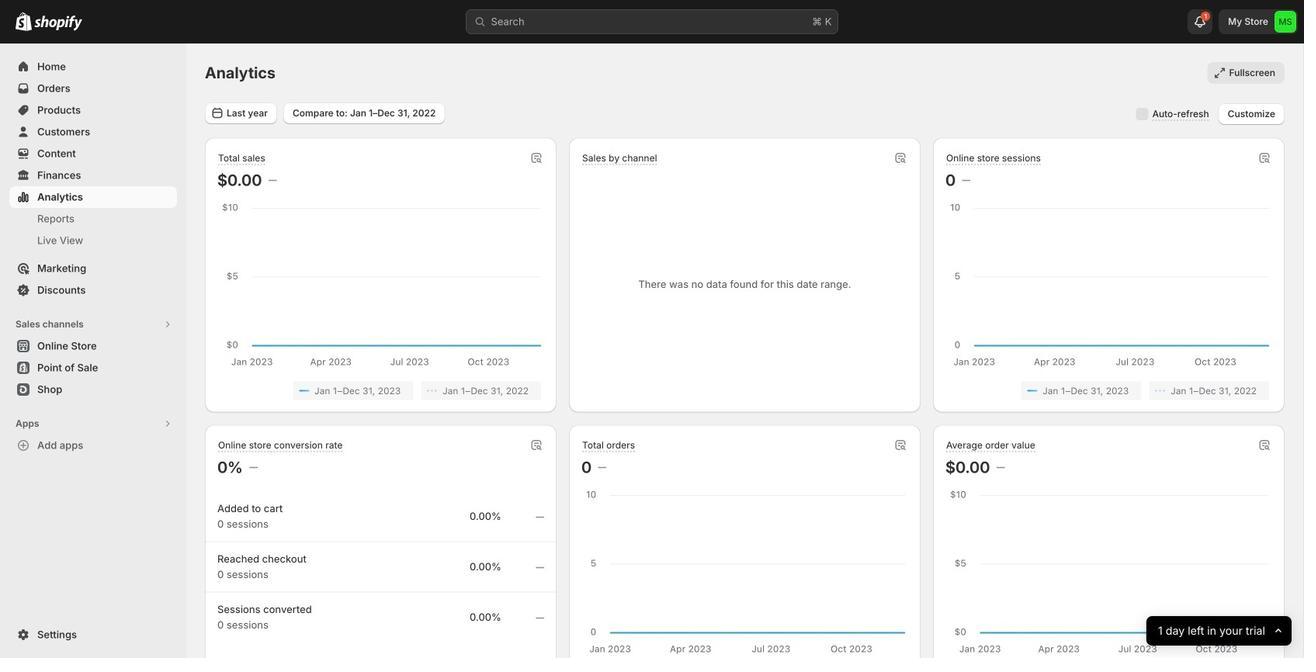 Task type: describe. For each thing, give the bounding box(es) containing it.
1 horizontal spatial shopify image
[[34, 15, 82, 31]]

2 list from the left
[[949, 382, 1270, 400]]



Task type: vqa. For each thing, say whether or not it's contained in the screenshot.
left list
yes



Task type: locate. For each thing, give the bounding box(es) containing it.
1 list from the left
[[221, 382, 541, 400]]

0 horizontal spatial shopify image
[[16, 12, 32, 31]]

shopify image
[[16, 12, 32, 31], [34, 15, 82, 31]]

1 horizontal spatial list
[[949, 382, 1270, 400]]

0 horizontal spatial list
[[221, 382, 541, 400]]

my store image
[[1275, 11, 1297, 33]]

list
[[221, 382, 541, 400], [949, 382, 1270, 400]]



